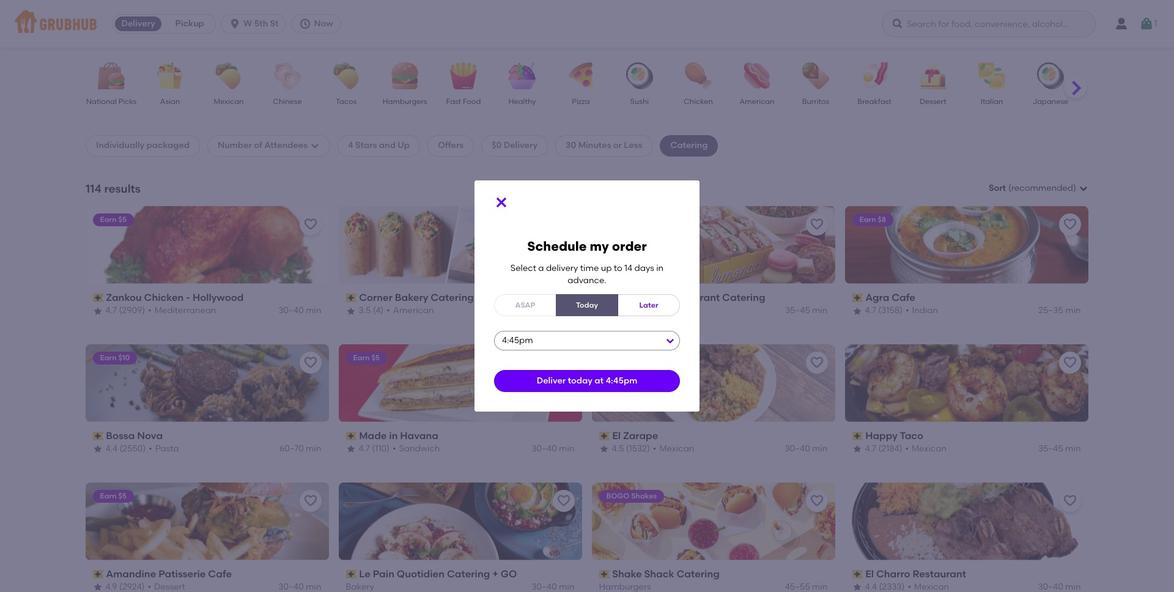 Task type: vqa. For each thing, say whether or not it's contained in the screenshot.
'Grubhub plus flag logo' to the bottom
no



Task type: locate. For each thing, give the bounding box(es) containing it.
0 vertical spatial earn $5
[[100, 215, 127, 224]]

schedule my order
[[527, 238, 647, 254]]

• down taco
[[906, 444, 909, 454]]

subscription pass image inside el charro restaurant link
[[853, 570, 864, 579]]

30–40
[[279, 305, 304, 316], [532, 305, 557, 316], [532, 444, 557, 454], [785, 444, 811, 454]]

now
[[314, 18, 333, 29]]

4.7 down made
[[359, 444, 370, 454]]

corner bakery catering link
[[346, 291, 575, 305]]

earn $5 down 3.5
[[354, 353, 380, 362]]

restaurant right charro
[[913, 568, 967, 580]]

made in havana link
[[346, 429, 575, 443]]

mexican down el zarape "link"
[[660, 444, 695, 454]]

earn $5 down 4.4
[[100, 492, 127, 500]]

earn for zankou chicken - hollywood
[[100, 215, 117, 224]]

• right (4)
[[387, 305, 390, 316]]

indian
[[913, 305, 939, 316]]

1 horizontal spatial restaurant
[[913, 568, 967, 580]]

star icon image for zankou chicken - hollywood
[[93, 306, 103, 316]]

subscription pass image left charro
[[853, 570, 864, 579]]

min for el zarape
[[813, 444, 828, 454]]

• down nova
[[149, 444, 153, 454]]

subscription pass image inside corner bakery catering link
[[346, 294, 357, 302]]

4.7 for made in havana
[[359, 444, 370, 454]]

0 horizontal spatial 35–45
[[786, 305, 811, 316]]

30–40 for -
[[279, 305, 304, 316]]

in up (110)
[[390, 430, 398, 441]]

catering inside le pain quotidien catering + go link
[[447, 568, 490, 580]]

svg image inside now button
[[299, 18, 312, 30]]

1 vertical spatial save this restaurant image
[[810, 355, 825, 370]]

subscription pass image inside zankou chicken - hollywood link
[[93, 294, 104, 302]]

4.7 down zankou
[[106, 305, 117, 316]]

in right days
[[656, 263, 664, 273]]

0 vertical spatial 35–45
[[786, 305, 811, 316]]

star icon image
[[93, 306, 103, 316], [346, 306, 356, 316], [853, 306, 863, 316], [93, 444, 103, 454], [346, 444, 356, 454], [599, 444, 609, 454], [853, 444, 863, 454], [93, 583, 103, 592], [853, 583, 863, 592]]

sushi
[[631, 97, 649, 106]]

subscription pass image left zankou
[[93, 294, 104, 302]]

subscription pass image left le
[[346, 570, 357, 579]]

subscription pass image for lemonade restaurant catering
[[599, 294, 610, 302]]

1 horizontal spatial 35–45 min
[[1039, 444, 1082, 454]]

0 vertical spatial cafe
[[892, 292, 916, 303]]

zarape
[[624, 430, 659, 441]]

el up 4.5 at the bottom right
[[613, 430, 621, 441]]

• right (1532) in the right of the page
[[654, 444, 657, 454]]

hollywood
[[193, 292, 244, 303]]

catering
[[671, 140, 708, 151], [431, 292, 474, 303], [723, 292, 766, 303], [447, 568, 490, 580], [677, 568, 720, 580]]

1 horizontal spatial 35–45
[[1039, 444, 1064, 454]]

0 vertical spatial restaurant
[[667, 292, 720, 303]]

1 vertical spatial earn $5
[[354, 353, 380, 362]]

up
[[601, 263, 612, 273]]

dessert
[[920, 97, 947, 106]]

asian image
[[149, 62, 191, 89]]

le pain quotidien catering + go link
[[346, 567, 575, 581]]

subscription pass image left happy on the right of the page
[[853, 432, 864, 440]]

2 • mexican from the left
[[906, 444, 947, 454]]

subscription pass image inside le pain quotidien catering + go link
[[346, 570, 357, 579]]

$5 down (4)
[[372, 353, 380, 362]]

1 • mexican from the left
[[654, 444, 695, 454]]

$5 down results
[[119, 215, 127, 224]]

0 horizontal spatial svg image
[[310, 141, 320, 151]]

bossa nova link
[[93, 429, 322, 443]]

earn down 114 results
[[100, 215, 117, 224]]

1 vertical spatial cafe
[[209, 568, 232, 580]]

dessert image
[[912, 62, 955, 89]]

2 vertical spatial $5
[[119, 492, 127, 500]]

4.7 for zankou chicken - hollywood
[[106, 305, 117, 316]]

0 vertical spatial svg image
[[892, 18, 904, 30]]

mexican for happy taco
[[912, 444, 947, 454]]

(110)
[[372, 444, 390, 454]]

1 horizontal spatial • mexican
[[906, 444, 947, 454]]

4:45pm
[[606, 376, 638, 386]]

subscription pass image for agra cafe
[[853, 294, 864, 302]]

subscription pass image inside el zarape "link"
[[599, 432, 610, 440]]

4.7 (3158)
[[866, 305, 903, 316]]

pickup button
[[164, 14, 215, 34]]

1 vertical spatial svg image
[[310, 141, 320, 151]]

subscription pass image left agra
[[853, 294, 864, 302]]

cafe up the "(3158)"
[[892, 292, 916, 303]]

earn down 3.5
[[354, 353, 370, 362]]

1 horizontal spatial in
[[656, 263, 664, 273]]

subscription pass image for amandine patisserie cafe
[[93, 570, 104, 579]]

• mexican for happy taco
[[906, 444, 947, 454]]

italian
[[981, 97, 1003, 106]]

30 minutes or less
[[566, 140, 642, 151]]

35–45 for happy taco
[[1039, 444, 1064, 454]]

burritos
[[802, 97, 830, 106]]

0 vertical spatial el
[[613, 430, 621, 441]]

subscription pass image inside "agra cafe" link
[[853, 294, 864, 302]]

in inside made in havana link
[[390, 430, 398, 441]]

subscription pass image left shake
[[599, 570, 610, 579]]

subscription pass image for bossa nova
[[93, 432, 104, 440]]

1 horizontal spatial cafe
[[892, 292, 916, 303]]

0 vertical spatial in
[[656, 263, 664, 273]]

havana
[[401, 430, 439, 441]]

subscription pass image right today
[[599, 294, 610, 302]]

italian image
[[971, 62, 1014, 89]]

30–40 for havana
[[532, 444, 557, 454]]

0 vertical spatial $5
[[119, 215, 127, 224]]

4.7 down agra
[[866, 305, 877, 316]]

• mexican down taco
[[906, 444, 947, 454]]

subscription pass image left bossa
[[93, 432, 104, 440]]

bogo
[[607, 492, 630, 500]]

catering inside shake shack catering link
[[677, 568, 720, 580]]

in inside select a delivery time up to 14 days in advance.
[[656, 263, 664, 273]]

• for cafe
[[906, 305, 910, 316]]

picks
[[119, 97, 137, 106]]

subscription pass image left amandine
[[93, 570, 104, 579]]

mexican down taco
[[912, 444, 947, 454]]

1 vertical spatial restaurant
[[913, 568, 967, 580]]

catering inside corner bakery catering link
[[431, 292, 474, 303]]

subscription pass image left corner
[[346, 294, 357, 302]]

restaurant
[[667, 292, 720, 303], [913, 568, 967, 580]]

1 button
[[1140, 13, 1158, 35]]

0 vertical spatial delivery
[[121, 18, 155, 29]]

deliver today at 4:45pm button
[[494, 370, 680, 392]]

0 vertical spatial 35–45 min
[[786, 305, 828, 316]]

catering for corner bakery catering
[[431, 292, 474, 303]]

1 vertical spatial in
[[390, 430, 398, 441]]

0 horizontal spatial • mexican
[[654, 444, 695, 454]]

lemonade restaurant catering
[[613, 292, 766, 303]]

• right the "(3158)"
[[906, 305, 910, 316]]

earn $8
[[860, 215, 887, 224]]

0 horizontal spatial delivery
[[121, 18, 155, 29]]

subscription pass image
[[93, 294, 104, 302], [346, 294, 357, 302], [853, 294, 864, 302], [93, 570, 104, 579], [346, 570, 357, 579], [599, 570, 610, 579], [853, 570, 864, 579]]

1 vertical spatial chicken
[[144, 292, 184, 303]]

30–40 min for -
[[279, 305, 322, 316]]

asian
[[160, 97, 180, 106]]

later
[[640, 301, 659, 309]]

american down lemonade
[[599, 305, 640, 316]]

mexican for el zarape
[[660, 444, 695, 454]]

salads image
[[1088, 62, 1131, 89]]

$5 for amandine
[[119, 492, 127, 500]]

• right (2909)
[[148, 305, 152, 316]]

1 vertical spatial $5
[[372, 353, 380, 362]]

1 vertical spatial delivery
[[504, 140, 538, 151]]

(3158)
[[879, 305, 903, 316]]

2 horizontal spatial american
[[740, 97, 775, 106]]

0 vertical spatial save this restaurant image
[[303, 217, 318, 232]]

• american
[[387, 305, 434, 316]]

taco
[[901, 430, 924, 441]]

14
[[625, 263, 633, 273]]

subscription pass image inside bossa nova link
[[93, 432, 104, 440]]

star icon image for amandine patisserie cafe
[[93, 583, 103, 592]]

$5 down 4.4 (2550)
[[119, 492, 127, 500]]

svg image
[[1140, 17, 1155, 31], [229, 18, 241, 30], [299, 18, 312, 30], [494, 195, 509, 210]]

min for corner bakery catering
[[559, 305, 575, 316]]

save this restaurant image
[[303, 217, 318, 232], [810, 355, 825, 370], [810, 493, 825, 508]]

subscription pass image inside lemonade restaurant catering link
[[599, 294, 610, 302]]

earn left $10
[[100, 353, 117, 362]]

american down bakery
[[394, 305, 434, 316]]

30–40 min for havana
[[532, 444, 575, 454]]

• mexican down zarape
[[654, 444, 695, 454]]

shack
[[645, 568, 675, 580]]

svg image
[[892, 18, 904, 30], [310, 141, 320, 151]]

number of attendees
[[218, 140, 308, 151]]

zankou
[[106, 292, 142, 303]]

sandwich
[[399, 444, 440, 454]]

subscription pass image inside made in havana link
[[346, 432, 357, 440]]

today
[[576, 301, 598, 309]]

svg image right attendees
[[310, 141, 320, 151]]

main navigation navigation
[[0, 0, 1175, 48]]

my
[[590, 238, 609, 254]]

• sandwich
[[393, 444, 440, 454]]

4.7
[[106, 305, 117, 316], [866, 305, 877, 316], [359, 444, 370, 454], [866, 444, 877, 454]]

2 horizontal spatial mexican
[[912, 444, 947, 454]]

subscription pass image
[[599, 294, 610, 302], [93, 432, 104, 440], [346, 432, 357, 440], [599, 432, 610, 440], [853, 432, 864, 440]]

earn $5 for zankou chicken - hollywood
[[100, 215, 127, 224]]

1 vertical spatial 35–45 min
[[1039, 444, 1082, 454]]

chicken up • mediterranean
[[144, 292, 184, 303]]

0 horizontal spatial 35–45 min
[[786, 305, 828, 316]]

chicken down chicken image
[[684, 97, 713, 106]]

happy
[[866, 430, 898, 441]]

lemonade restaurant catering link
[[599, 291, 828, 305]]

breakfast image
[[853, 62, 896, 89]]

catering inside lemonade restaurant catering link
[[723, 292, 766, 303]]

earn down 4.4
[[100, 492, 117, 500]]

114 results
[[86, 181, 141, 196]]

save this restaurant image for zankou chicken - hollywood
[[303, 217, 318, 232]]

save this restaurant button
[[300, 213, 322, 235], [806, 213, 828, 235], [1060, 213, 1082, 235], [300, 352, 322, 374], [553, 352, 575, 374], [806, 352, 828, 374], [1060, 352, 1082, 374], [300, 490, 322, 512], [553, 490, 575, 512], [806, 490, 828, 512], [1060, 490, 1082, 512]]

zankou chicken - hollywood
[[106, 292, 244, 303]]

subscription pass image for el charro restaurant
[[853, 570, 864, 579]]

$8
[[878, 215, 887, 224]]

el zarape
[[613, 430, 659, 441]]

1 horizontal spatial svg image
[[892, 18, 904, 30]]

4.7 for agra cafe
[[866, 305, 877, 316]]

1 vertical spatial 35–45
[[1039, 444, 1064, 454]]

2 vertical spatial save this restaurant image
[[810, 493, 825, 508]]

• right (110)
[[393, 444, 396, 454]]

el zarape link
[[599, 429, 828, 443]]

•
[[148, 305, 152, 316], [387, 305, 390, 316], [906, 305, 910, 316], [149, 444, 153, 454], [393, 444, 396, 454], [654, 444, 657, 454], [906, 444, 909, 454]]

to
[[614, 263, 623, 273]]

delivery left the pickup at the top of the page
[[121, 18, 155, 29]]

subscription pass image left made
[[346, 432, 357, 440]]

cafe right patisserie on the left bottom
[[209, 568, 232, 580]]

svg image inside main navigation navigation
[[892, 18, 904, 30]]

fast food
[[446, 97, 481, 106]]

el for el zarape
[[613, 430, 621, 441]]

35–45 for lemonade restaurant catering
[[786, 305, 811, 316]]

4.5 (1532)
[[612, 444, 650, 454]]

pasta
[[156, 444, 179, 454]]

(2909)
[[119, 305, 145, 316]]

earn $5 down 114 results
[[100, 215, 127, 224]]

hamburgers image
[[384, 62, 426, 89]]

1 vertical spatial el
[[866, 568, 874, 580]]

chinese image
[[266, 62, 309, 89]]

subscription pass image inside amandine patisserie cafe link
[[93, 570, 104, 579]]

• for zarape
[[654, 444, 657, 454]]

mexican
[[214, 97, 244, 106], [660, 444, 695, 454], [912, 444, 947, 454]]

1 horizontal spatial chicken
[[684, 97, 713, 106]]

subscription pass image inside happy taco link
[[853, 432, 864, 440]]

svg image inside 1 button
[[1140, 17, 1155, 31]]

bossa nova
[[106, 430, 163, 441]]

pain
[[373, 568, 395, 580]]

2 vertical spatial earn $5
[[100, 492, 127, 500]]

(4)
[[373, 305, 384, 316]]

subscription pass image left el zarape
[[599, 432, 610, 440]]

save this restaurant image
[[810, 217, 825, 232], [1063, 217, 1078, 232], [303, 355, 318, 370], [557, 355, 571, 370], [1063, 355, 1078, 370], [303, 493, 318, 508], [557, 493, 571, 508], [1063, 493, 1078, 508]]

el inside "link"
[[613, 430, 621, 441]]

3.5 (4)
[[359, 305, 384, 316]]

delivery right $0
[[504, 140, 538, 151]]

subscription pass image inside shake shack catering link
[[599, 570, 610, 579]]

zankou chicken - hollywood link
[[93, 291, 322, 305]]

now button
[[291, 14, 346, 34]]

min
[[306, 305, 322, 316], [559, 305, 575, 316], [813, 305, 828, 316], [1066, 305, 1082, 316], [306, 444, 322, 454], [559, 444, 575, 454], [813, 444, 828, 454], [1066, 444, 1082, 454]]

• pasta
[[149, 444, 179, 454]]

0 horizontal spatial el
[[613, 430, 621, 441]]

days
[[635, 263, 654, 273]]

svg image inside w 5th st button
[[229, 18, 241, 30]]

healthy
[[509, 97, 536, 106]]

min for made in havana
[[559, 444, 575, 454]]

el charro restaurant link
[[853, 567, 1082, 581]]

1 horizontal spatial el
[[866, 568, 874, 580]]

0 horizontal spatial in
[[390, 430, 398, 441]]

american down "american" 'image'
[[740, 97, 775, 106]]

60–70
[[280, 444, 304, 454]]

• for in
[[393, 444, 396, 454]]

1 horizontal spatial mexican
[[660, 444, 695, 454]]

restaurant right later
[[667, 292, 720, 303]]

packaged
[[147, 140, 190, 151]]

earn
[[100, 215, 117, 224], [860, 215, 877, 224], [100, 353, 117, 362], [354, 353, 370, 362], [100, 492, 117, 500]]

earn left $8
[[860, 215, 877, 224]]

patisserie
[[159, 568, 206, 580]]

pizza
[[572, 97, 590, 106]]

go
[[501, 568, 517, 580]]

svg image up the breakfast image
[[892, 18, 904, 30]]

4.7 down happy on the right of the page
[[866, 444, 877, 454]]

delivery
[[121, 18, 155, 29], [504, 140, 538, 151]]

el left charro
[[866, 568, 874, 580]]

select a delivery time up to 14 days in advance.
[[511, 263, 664, 286]]

w 5th st button
[[221, 14, 291, 34]]

mexican down mexican image
[[214, 97, 244, 106]]

0 horizontal spatial restaurant
[[667, 292, 720, 303]]



Task type: describe. For each thing, give the bounding box(es) containing it.
today
[[568, 376, 593, 386]]

star icon image for agra cafe
[[853, 306, 863, 316]]

$10
[[119, 353, 130, 362]]

delivery
[[546, 263, 578, 273]]

earn for made in havana
[[354, 353, 370, 362]]

min for lemonade restaurant catering
[[813, 305, 828, 316]]

a
[[539, 263, 544, 273]]

30–40 min for catering
[[532, 305, 575, 316]]

$5 for zankou
[[119, 215, 127, 224]]

offers
[[438, 140, 464, 151]]

shake shack catering
[[613, 568, 720, 580]]

agra
[[866, 292, 890, 303]]

w 5th st
[[244, 18, 279, 29]]

0 horizontal spatial american
[[394, 305, 434, 316]]

quotidien
[[397, 568, 445, 580]]

delivery inside button
[[121, 18, 155, 29]]

svg image for 1
[[1140, 17, 1155, 31]]

earn $5 for amandine patisserie cafe
[[100, 492, 127, 500]]

subscription pass image for shake shack catering
[[599, 570, 610, 579]]

1 horizontal spatial american
[[599, 305, 640, 316]]

• mediterranean
[[148, 305, 217, 316]]

le
[[359, 568, 371, 580]]

4.7 for happy taco
[[866, 444, 877, 454]]

healthy image
[[501, 62, 544, 89]]

• for chicken
[[148, 305, 152, 316]]

catering for lemonade restaurant catering
[[723, 292, 766, 303]]

1
[[1155, 18, 1158, 29]]

advance.
[[568, 275, 607, 286]]

30
[[566, 140, 576, 151]]

made in havana
[[359, 430, 439, 441]]

0 horizontal spatial chicken
[[144, 292, 184, 303]]

burritos image
[[795, 62, 837, 89]]

svg image for now
[[299, 18, 312, 30]]

earn for amandine patisserie cafe
[[100, 492, 117, 500]]

hamburgers
[[383, 97, 427, 106]]

asap button
[[494, 295, 557, 317]]

japanese
[[1033, 97, 1069, 106]]

save this restaurant image for shake shack catering
[[810, 493, 825, 508]]

star icon image for made in havana
[[346, 444, 356, 454]]

pickup
[[175, 18, 204, 29]]

min for happy taco
[[1066, 444, 1082, 454]]

earn $10
[[100, 353, 130, 362]]

svg image for w 5th st
[[229, 18, 241, 30]]

$0
[[492, 140, 502, 151]]

of
[[254, 140, 262, 151]]

• for bakery
[[387, 305, 390, 316]]

subscription pass image for le pain quotidien catering + go
[[346, 570, 357, 579]]

fast food image
[[442, 62, 485, 89]]

agra cafe link
[[853, 291, 1082, 305]]

star icon image for corner bakery catering
[[346, 306, 356, 316]]

asap
[[515, 301, 536, 309]]

american image
[[736, 62, 779, 89]]

results
[[104, 181, 141, 196]]

le pain quotidien catering + go
[[359, 568, 517, 580]]

today button
[[556, 295, 618, 317]]

star icon image for bossa nova
[[93, 444, 103, 454]]

charro
[[877, 568, 911, 580]]

sushi image
[[618, 62, 661, 89]]

earn for bossa nova
[[100, 353, 117, 362]]

4.7 (110)
[[359, 444, 390, 454]]

35–45 min for lemonade restaurant catering
[[786, 305, 828, 316]]

1 horizontal spatial delivery
[[504, 140, 538, 151]]

4.7 (2184)
[[866, 444, 903, 454]]

$5 for made
[[372, 353, 380, 362]]

fast
[[446, 97, 461, 106]]

or
[[613, 140, 622, 151]]

el charro restaurant
[[866, 568, 967, 580]]

subscription pass image for zankou chicken - hollywood
[[93, 294, 104, 302]]

national picks
[[86, 97, 137, 106]]

at
[[595, 376, 604, 386]]

japanese image
[[1030, 62, 1072, 89]]

35–45 min for happy taco
[[1039, 444, 1082, 454]]

subscription pass image for el zarape
[[599, 432, 610, 440]]

30–40 for catering
[[532, 305, 557, 316]]

chinese
[[273, 97, 302, 106]]

national picks image
[[90, 62, 133, 89]]

lemonade
[[613, 292, 664, 303]]

bossa
[[106, 430, 135, 441]]

earn $5 for made in havana
[[354, 353, 380, 362]]

number
[[218, 140, 252, 151]]

corner
[[359, 292, 393, 303]]

el for el charro restaurant
[[866, 568, 874, 580]]

subscription pass image for made in havana
[[346, 432, 357, 440]]

(2550)
[[120, 444, 146, 454]]

shakes
[[632, 492, 657, 500]]

minutes
[[578, 140, 611, 151]]

tacos
[[336, 97, 357, 106]]

4 stars and up
[[348, 140, 410, 151]]

agra cafe
[[866, 292, 916, 303]]

breakfast
[[858, 97, 892, 106]]

4.4
[[106, 444, 118, 454]]

0 horizontal spatial mexican
[[214, 97, 244, 106]]

star icon image for el zarape
[[599, 444, 609, 454]]

4.4 (2550)
[[106, 444, 146, 454]]

nova
[[137, 430, 163, 441]]

food
[[463, 97, 481, 106]]

min for zankou chicken - hollywood
[[306, 305, 322, 316]]

amandine patisserie cafe link
[[93, 567, 322, 581]]

and
[[379, 140, 396, 151]]

mexican image
[[207, 62, 250, 89]]

(2184)
[[879, 444, 903, 454]]

made
[[359, 430, 387, 441]]

up
[[398, 140, 410, 151]]

star icon image for happy taco
[[853, 444, 863, 454]]

bakery
[[395, 292, 429, 303]]

• for nova
[[149, 444, 153, 454]]

min for agra cafe
[[1066, 305, 1082, 316]]

tacos image
[[325, 62, 368, 89]]

• for taco
[[906, 444, 909, 454]]

attendees
[[264, 140, 308, 151]]

subscription pass image for happy taco
[[853, 432, 864, 440]]

order
[[612, 238, 647, 254]]

bogo shakes
[[607, 492, 657, 500]]

catering for shake shack catering
[[677, 568, 720, 580]]

earn for agra cafe
[[860, 215, 877, 224]]

25–35
[[1039, 305, 1064, 316]]

min for bossa nova
[[306, 444, 322, 454]]

deliver
[[537, 376, 566, 386]]

pizza image
[[560, 62, 603, 89]]

0 horizontal spatial cafe
[[209, 568, 232, 580]]

5th
[[254, 18, 268, 29]]

chicken image
[[677, 62, 720, 89]]

• mexican for el zarape
[[654, 444, 695, 454]]

subscription pass image for corner bakery catering
[[346, 294, 357, 302]]

individually packaged
[[96, 140, 190, 151]]

0 vertical spatial chicken
[[684, 97, 713, 106]]

$0 delivery
[[492, 140, 538, 151]]

select
[[511, 263, 536, 273]]

delivery button
[[113, 14, 164, 34]]

shake
[[613, 568, 642, 580]]

star icon image for el charro restaurant
[[853, 583, 863, 592]]

corner bakery catering
[[359, 292, 474, 303]]



